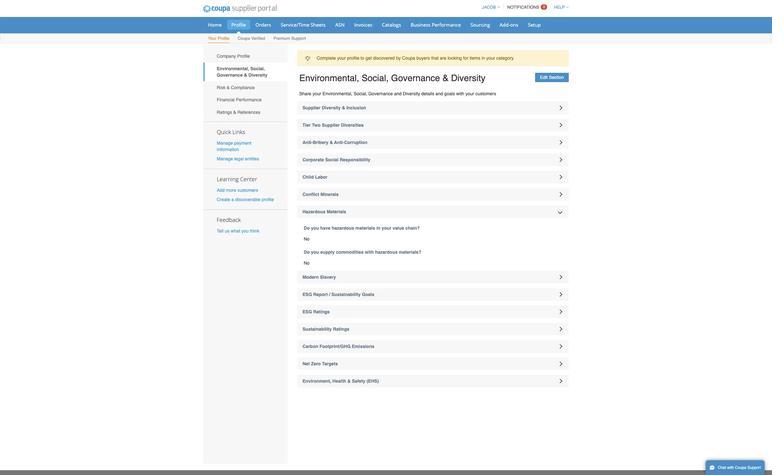 Task type: vqa. For each thing, say whether or not it's contained in the screenshot.
T & B Enterprises image
no



Task type: locate. For each thing, give the bounding box(es) containing it.
0 vertical spatial esg
[[303, 292, 312, 297]]

profile up environmental, social, governance & diversity link
[[237, 54, 250, 59]]

profile inside your profile link
[[218, 36, 230, 41]]

information
[[217, 147, 239, 152]]

child labor heading
[[297, 171, 569, 184]]

carbon footprint/ghg emissions heading
[[297, 340, 569, 353]]

support
[[292, 36, 306, 41], [748, 466, 762, 470]]

0 horizontal spatial performance
[[236, 97, 262, 102]]

add
[[217, 188, 225, 193]]

chain?
[[406, 226, 420, 231]]

diversity inside supplier diversity & inclusion 'dropdown button'
[[322, 105, 341, 110]]

no down hazardous
[[304, 237, 310, 242]]

ratings up carbon footprint/ghg emissions
[[333, 327, 350, 332]]

in inside alert
[[482, 56, 486, 61]]

responsibility
[[340, 157, 371, 162]]

coupa inside alert
[[402, 56, 416, 61]]

0 horizontal spatial and
[[395, 91, 402, 96]]

0 vertical spatial hazardous
[[332, 226, 355, 231]]

esg up sustainability ratings
[[303, 309, 312, 315]]

coupa right "by"
[[402, 56, 416, 61]]

0 vertical spatial performance
[[432, 22, 461, 28]]

esg ratings heading
[[297, 306, 569, 318]]

catalogs link
[[378, 20, 406, 30]]

profile inside alert
[[347, 56, 360, 61]]

ratings down financial in the left top of the page
[[217, 110, 232, 115]]

0 vertical spatial customers
[[476, 91, 497, 96]]

hazardous left materials? on the bottom right
[[376, 250, 398, 255]]

performance inside the financial performance link
[[236, 97, 262, 102]]

0 vertical spatial manage
[[217, 140, 233, 146]]

1 horizontal spatial in
[[482, 56, 486, 61]]

esg inside heading
[[303, 292, 312, 297]]

minerals
[[321, 192, 339, 197]]

setup link
[[524, 20, 546, 30]]

you for do you supply commodities with hazardous materials?
[[311, 250, 319, 255]]

social, down get
[[362, 73, 389, 83]]

orders
[[256, 22, 271, 28]]

feedback
[[217, 216, 241, 224]]

0 horizontal spatial in
[[377, 226, 381, 231]]

ratings down report
[[314, 309, 330, 315]]

manage inside manage payment information
[[217, 140, 233, 146]]

social, up the 'inclusion'
[[354, 91, 368, 96]]

do for do you have hazardous materials in your value chain?
[[304, 226, 310, 231]]

anti- up corporate social responsibility
[[334, 140, 345, 145]]

hazardous materials button
[[297, 205, 569, 218]]

profile inside company profile "link"
[[237, 54, 250, 59]]

& right 'bribery'
[[330, 140, 333, 145]]

company
[[217, 54, 236, 59]]

you left the "supply" at the bottom left of page
[[311, 250, 319, 255]]

0 vertical spatial environmental,
[[217, 66, 249, 71]]

materials
[[356, 226, 376, 231]]

1 horizontal spatial customers
[[476, 91, 497, 96]]

1 vertical spatial profile
[[262, 197, 274, 202]]

and left details
[[395, 91, 402, 96]]

0 vertical spatial profile
[[232, 22, 246, 28]]

coupa right chat
[[736, 466, 747, 470]]

conflict minerals button
[[297, 188, 569, 201]]

1 vertical spatial with
[[365, 250, 374, 255]]

for
[[464, 56, 469, 61]]

sustainability down esg ratings
[[303, 327, 332, 332]]

navigation
[[480, 1, 569, 13]]

1 vertical spatial support
[[748, 466, 762, 470]]

manage
[[217, 140, 233, 146], [217, 156, 233, 161]]

chat
[[719, 466, 727, 470]]

0 horizontal spatial environmental, social, governance & diversity
[[217, 66, 268, 78]]

ratings inside 'heading'
[[333, 327, 350, 332]]

2 vertical spatial ratings
[[333, 327, 350, 332]]

performance inside "business performance" link
[[432, 22, 461, 28]]

supplier down the share
[[303, 105, 321, 110]]

environmental,
[[217, 66, 249, 71], [300, 73, 360, 83], [323, 91, 353, 96]]

service/time
[[281, 22, 310, 28]]

jacob
[[483, 5, 496, 10]]

orders link
[[252, 20, 276, 30]]

social, down company profile "link" on the left top of the page
[[251, 66, 265, 71]]

do down hazardous
[[304, 226, 310, 231]]

profile
[[347, 56, 360, 61], [262, 197, 274, 202]]

environmental, social, governance & diversity up compliance at left
[[217, 66, 268, 78]]

edit section link
[[536, 73, 569, 82]]

sourcing link
[[467, 20, 495, 30]]

quick
[[217, 128, 231, 136]]

1 horizontal spatial with
[[457, 91, 465, 96]]

with right goals
[[457, 91, 465, 96]]

and left goals
[[436, 91, 443, 96]]

environmental, down company profile
[[217, 66, 249, 71]]

profile for your profile
[[218, 36, 230, 41]]

2 do from the top
[[304, 250, 310, 255]]

0 vertical spatial sustainability
[[332, 292, 361, 297]]

anti- down the tier
[[303, 140, 313, 145]]

net zero targets button
[[297, 358, 569, 370]]

social
[[326, 157, 339, 162]]

inclusion
[[347, 105, 367, 110]]

1 horizontal spatial profile
[[347, 56, 360, 61]]

environment, health & safety (ehs) heading
[[297, 375, 569, 388]]

supplier diversity & inclusion button
[[297, 101, 569, 114]]

corporate
[[303, 157, 324, 162]]

1 vertical spatial do
[[304, 250, 310, 255]]

2 manage from the top
[[217, 156, 233, 161]]

your
[[337, 56, 346, 61], [487, 56, 496, 61], [313, 91, 322, 96], [466, 91, 475, 96], [382, 226, 392, 231]]

social,
[[251, 66, 265, 71], [362, 73, 389, 83], [354, 91, 368, 96]]

2 horizontal spatial ratings
[[333, 327, 350, 332]]

0 vertical spatial supplier
[[303, 105, 321, 110]]

child
[[303, 175, 314, 180]]

supplier
[[303, 105, 321, 110], [322, 123, 340, 128]]

modern
[[303, 275, 319, 280]]

complete your profile to get discovered by coupa buyers that are looking for items in your category. alert
[[297, 50, 569, 66]]

your right goals
[[466, 91, 475, 96]]

1 vertical spatial supplier
[[322, 123, 340, 128]]

profile right your
[[218, 36, 230, 41]]

1 horizontal spatial anti-
[[334, 140, 345, 145]]

tier two supplier diversities heading
[[297, 119, 569, 132]]

esg inside 'heading'
[[303, 309, 312, 315]]

sustainability
[[332, 292, 361, 297], [303, 327, 332, 332]]

tell us what you think
[[217, 229, 260, 234]]

do you supply commodities with hazardous materials?
[[304, 250, 422, 255]]

0 horizontal spatial support
[[292, 36, 306, 41]]

profile right 'discoverable'
[[262, 197, 274, 202]]

environmental, social, governance & diversity up share your environmental, social, governance and diversity details and goals with your customers
[[300, 73, 486, 83]]

2 vertical spatial with
[[728, 466, 735, 470]]

0 vertical spatial with
[[457, 91, 465, 96]]

profile left to
[[347, 56, 360, 61]]

1 horizontal spatial performance
[[432, 22, 461, 28]]

1 horizontal spatial supplier
[[322, 123, 340, 128]]

sustainability ratings
[[303, 327, 350, 332]]

edit
[[541, 75, 548, 80]]

safety
[[352, 379, 366, 384]]

in right the items
[[482, 56, 486, 61]]

2 vertical spatial coupa
[[736, 466, 747, 470]]

performance up references
[[236, 97, 262, 102]]

& up risk & compliance link
[[244, 73, 247, 78]]

0 vertical spatial no
[[304, 237, 310, 242]]

1 horizontal spatial hazardous
[[376, 250, 398, 255]]

1 horizontal spatial coupa
[[402, 56, 416, 61]]

links
[[233, 128, 245, 136]]

0 vertical spatial in
[[482, 56, 486, 61]]

1 vertical spatial profile
[[218, 36, 230, 41]]

diversity up risk & compliance link
[[249, 73, 268, 78]]

you left have
[[311, 226, 319, 231]]

1 vertical spatial customers
[[238, 188, 258, 193]]

net zero targets heading
[[297, 358, 569, 370]]

materials?
[[399, 250, 422, 255]]

invoices link
[[350, 20, 377, 30]]

2 horizontal spatial coupa
[[736, 466, 747, 470]]

environmental, down complete
[[300, 73, 360, 83]]

environment,
[[303, 379, 332, 384]]

anti-bribery & anti-corruption button
[[297, 136, 569, 149]]

child labor
[[303, 175, 328, 180]]

hazardous right have
[[332, 226, 355, 231]]

goals
[[445, 91, 455, 96]]

sustainability inside the esg report / sustainability goals dropdown button
[[332, 292, 361, 297]]

supplier inside dropdown button
[[322, 123, 340, 128]]

supplier diversity & inclusion
[[303, 105, 367, 110]]

sustainability right /
[[332, 292, 361, 297]]

environment, health & safety (ehs) button
[[297, 375, 569, 388]]

you
[[311, 226, 319, 231], [242, 229, 249, 234], [311, 250, 319, 255]]

0 horizontal spatial anti-
[[303, 140, 313, 145]]

environmental, inside environmental, social, governance & diversity
[[217, 66, 249, 71]]

to
[[361, 56, 365, 61]]

hazardous materials heading
[[297, 205, 569, 218]]

1 esg from the top
[[303, 292, 312, 297]]

2 horizontal spatial with
[[728, 466, 735, 470]]

in right "materials"
[[377, 226, 381, 231]]

1 vertical spatial performance
[[236, 97, 262, 102]]

0 vertical spatial social,
[[251, 66, 265, 71]]

1 anti- from the left
[[303, 140, 313, 145]]

/
[[329, 292, 331, 297]]

add-ons link
[[496, 20, 523, 30]]

in
[[482, 56, 486, 61], [377, 226, 381, 231]]

& down 'financial performance' on the left
[[233, 110, 236, 115]]

0 horizontal spatial supplier
[[303, 105, 321, 110]]

verified
[[251, 36, 265, 41]]

1 vertical spatial no
[[304, 261, 310, 266]]

catalogs
[[382, 22, 402, 28]]

1 and from the left
[[395, 91, 402, 96]]

1 horizontal spatial and
[[436, 91, 443, 96]]

with right chat
[[728, 466, 735, 470]]

0 vertical spatial profile
[[347, 56, 360, 61]]

compliance
[[231, 85, 255, 90]]

1 vertical spatial social,
[[362, 73, 389, 83]]

diversity
[[249, 73, 268, 78], [451, 73, 486, 83], [403, 91, 421, 96], [322, 105, 341, 110]]

corruption
[[345, 140, 368, 145]]

and
[[395, 91, 402, 96], [436, 91, 443, 96]]

1 horizontal spatial support
[[748, 466, 762, 470]]

anti-bribery & anti-corruption
[[303, 140, 368, 145]]

entities
[[245, 156, 259, 161]]

2 no from the top
[[304, 261, 310, 266]]

1 vertical spatial sustainability
[[303, 327, 332, 332]]

0 horizontal spatial coupa
[[238, 36, 250, 41]]

manage down information
[[217, 156, 233, 161]]

supply
[[321, 250, 335, 255]]

company profile
[[217, 54, 250, 59]]

supplier inside 'dropdown button'
[[303, 105, 321, 110]]

0 vertical spatial do
[[304, 226, 310, 231]]

2 vertical spatial social,
[[354, 91, 368, 96]]

you right what
[[242, 229, 249, 234]]

create a discoverable profile link
[[217, 197, 274, 202]]

performance right business on the top of page
[[432, 22, 461, 28]]

are
[[440, 56, 447, 61]]

carbon
[[303, 344, 319, 349]]

tell us what you think button
[[217, 228, 260, 234]]

manage up information
[[217, 140, 233, 146]]

emissions
[[352, 344, 375, 349]]

1 vertical spatial esg
[[303, 309, 312, 315]]

2 esg from the top
[[303, 309, 312, 315]]

1 horizontal spatial ratings
[[314, 309, 330, 315]]

ratings inside 'heading'
[[314, 309, 330, 315]]

do for do you supply commodities with hazardous materials?
[[304, 250, 310, 255]]

financial performance link
[[203, 94, 288, 106]]

no up modern
[[304, 261, 310, 266]]

esg left report
[[303, 292, 312, 297]]

risk & compliance
[[217, 85, 255, 90]]

& left the 'inclusion'
[[342, 105, 346, 110]]

0 horizontal spatial profile
[[262, 197, 274, 202]]

0 horizontal spatial ratings
[[217, 110, 232, 115]]

supplier right two
[[322, 123, 340, 128]]

environmental, up supplier diversity & inclusion
[[323, 91, 353, 96]]

1 vertical spatial coupa
[[402, 56, 416, 61]]

2 vertical spatial profile
[[237, 54, 250, 59]]

with right the commodities
[[365, 250, 374, 255]]

add more customers
[[217, 188, 258, 193]]

diversity up tier two supplier diversities
[[322, 105, 341, 110]]

zero
[[311, 361, 321, 367]]

1 do from the top
[[304, 226, 310, 231]]

1 manage from the top
[[217, 140, 233, 146]]

do left the "supply" at the bottom left of page
[[304, 250, 310, 255]]

1 vertical spatial manage
[[217, 156, 233, 161]]

notifications
[[508, 5, 540, 10]]

environmental, social, governance & diversity
[[217, 66, 268, 78], [300, 73, 486, 83]]

coupa left verified
[[238, 36, 250, 41]]

1 vertical spatial in
[[377, 226, 381, 231]]

0 vertical spatial support
[[292, 36, 306, 41]]

your left category.
[[487, 56, 496, 61]]

0 horizontal spatial hazardous
[[332, 226, 355, 231]]

profile down coupa supplier portal image
[[232, 22, 246, 28]]

1 vertical spatial ratings
[[314, 309, 330, 315]]

& right risk
[[227, 85, 230, 90]]

& inside environmental, social, governance & diversity
[[244, 73, 247, 78]]



Task type: describe. For each thing, give the bounding box(es) containing it.
ratings for sustainability
[[333, 327, 350, 332]]

profile for company profile
[[237, 54, 250, 59]]

footprint/ghg
[[320, 344, 351, 349]]

tier
[[303, 123, 311, 128]]

support inside 'button'
[[748, 466, 762, 470]]

diversities
[[341, 123, 364, 128]]

share your environmental, social, governance and diversity details and goals with your customers
[[300, 91, 497, 96]]

& left safety
[[348, 379, 351, 384]]

2 and from the left
[[436, 91, 443, 96]]

sourcing
[[471, 22, 491, 28]]

tier two supplier diversities button
[[297, 119, 569, 132]]

conflict minerals heading
[[297, 188, 569, 201]]

chat with coupa support
[[719, 466, 762, 470]]

business performance
[[411, 22, 461, 28]]

diversity inside environmental, social, governance & diversity
[[249, 73, 268, 78]]

a
[[232, 197, 234, 202]]

1 vertical spatial hazardous
[[376, 250, 398, 255]]

diversity left details
[[403, 91, 421, 96]]

you for do you have hazardous materials in your value chain?
[[311, 226, 319, 231]]

home
[[208, 22, 222, 28]]

financial
[[217, 97, 235, 102]]

performance for financial performance
[[236, 97, 262, 102]]

navigation containing notifications 0
[[480, 1, 569, 13]]

sustainability ratings button
[[297, 323, 569, 336]]

supplier diversity & inclusion heading
[[297, 101, 569, 114]]

tier two supplier diversities
[[303, 123, 364, 128]]

that
[[432, 56, 439, 61]]

corporate social responsibility heading
[[297, 153, 569, 166]]

center
[[240, 175, 257, 183]]

add-
[[500, 22, 511, 28]]

risk
[[217, 85, 226, 90]]

learning
[[217, 175, 239, 183]]

quick links
[[217, 128, 245, 136]]

do you have hazardous materials in your value chain?
[[304, 226, 420, 231]]

sustainability inside the "sustainability ratings" dropdown button
[[303, 327, 332, 332]]

1 horizontal spatial environmental, social, governance & diversity
[[300, 73, 486, 83]]

add more customers link
[[217, 188, 258, 193]]

help link
[[552, 5, 569, 10]]

your right the share
[[313, 91, 322, 96]]

esg for esg report / sustainability goals
[[303, 292, 312, 297]]

add-ons
[[500, 22, 519, 28]]

create a discoverable profile
[[217, 197, 274, 202]]

environment, health & safety (ehs)
[[303, 379, 379, 384]]

corporate social responsibility button
[[297, 153, 569, 166]]

& inside 'heading'
[[330, 140, 333, 145]]

sustainability ratings heading
[[297, 323, 569, 336]]

setup
[[529, 22, 541, 28]]

references
[[238, 110, 261, 115]]

ratings for esg
[[314, 309, 330, 315]]

manage for manage legal entities
[[217, 156, 233, 161]]

esg for esg ratings
[[303, 309, 312, 315]]

0 horizontal spatial customers
[[238, 188, 258, 193]]

think
[[250, 229, 260, 234]]

0 vertical spatial ratings
[[217, 110, 232, 115]]

your left value
[[382, 226, 392, 231]]

esg report / sustainability goals
[[303, 292, 375, 297]]

service/time sheets
[[281, 22, 326, 28]]

business performance link
[[407, 20, 466, 30]]

modern slavery heading
[[297, 271, 569, 284]]

coupa supplier portal image
[[199, 1, 281, 17]]

coupa inside 'button'
[[736, 466, 747, 470]]

profile inside profile link
[[232, 22, 246, 28]]

you inside button
[[242, 229, 249, 234]]

esg ratings button
[[297, 306, 569, 318]]

discovered
[[373, 56, 395, 61]]

learning center
[[217, 175, 257, 183]]

create
[[217, 197, 230, 202]]

& inside 'dropdown button'
[[342, 105, 346, 110]]

esg report / sustainability goals heading
[[297, 288, 569, 301]]

notifications 0
[[508, 4, 546, 10]]

your right complete
[[337, 56, 346, 61]]

coupa verified link
[[238, 35, 266, 43]]

your profile
[[208, 36, 230, 41]]

0 vertical spatial coupa
[[238, 36, 250, 41]]

manage payment information link
[[217, 140, 252, 152]]

home link
[[204, 20, 226, 30]]

carbon footprint/ghg emissions
[[303, 344, 375, 349]]

your profile link
[[208, 35, 230, 43]]

performance for business performance
[[432, 22, 461, 28]]

manage payment information
[[217, 140, 252, 152]]

details
[[422, 91, 435, 96]]

buyers
[[417, 56, 430, 61]]

1 vertical spatial environmental,
[[300, 73, 360, 83]]

net
[[303, 361, 310, 367]]

business
[[411, 22, 431, 28]]

targets
[[322, 361, 338, 367]]

0 horizontal spatial with
[[365, 250, 374, 255]]

edit section
[[541, 75, 565, 80]]

tell
[[217, 229, 224, 234]]

diversity down for
[[451, 73, 486, 83]]

two
[[312, 123, 321, 128]]

modern slavery
[[303, 275, 336, 280]]

asn link
[[331, 20, 349, 30]]

coupa verified
[[238, 36, 265, 41]]

legal
[[234, 156, 244, 161]]

premium
[[274, 36, 290, 41]]

& up goals
[[443, 73, 449, 83]]

1 no from the top
[[304, 237, 310, 242]]

value
[[393, 226, 404, 231]]

environmental, social, governance & diversity link
[[203, 62, 288, 81]]

items
[[470, 56, 481, 61]]

carbon footprint/ghg emissions button
[[297, 340, 569, 353]]

share
[[300, 91, 312, 96]]

asn
[[336, 22, 345, 28]]

by
[[396, 56, 401, 61]]

complete
[[317, 56, 336, 61]]

2 anti- from the left
[[334, 140, 345, 145]]

conflict minerals
[[303, 192, 339, 197]]

esg report / sustainability goals button
[[297, 288, 569, 301]]

your
[[208, 36, 217, 41]]

commodities
[[336, 250, 364, 255]]

net zero targets
[[303, 361, 338, 367]]

chat with coupa support button
[[706, 461, 766, 475]]

company profile link
[[203, 50, 288, 62]]

complete your profile to get discovered by coupa buyers that are looking for items in your category.
[[317, 56, 515, 61]]

payment
[[234, 140, 252, 146]]

invoices
[[355, 22, 373, 28]]

anti-bribery & anti-corruption heading
[[297, 136, 569, 149]]

2 vertical spatial environmental,
[[323, 91, 353, 96]]

esg ratings
[[303, 309, 330, 315]]

category.
[[497, 56, 515, 61]]

with inside chat with coupa support 'button'
[[728, 466, 735, 470]]

financial performance
[[217, 97, 262, 102]]

manage for manage payment information
[[217, 140, 233, 146]]



